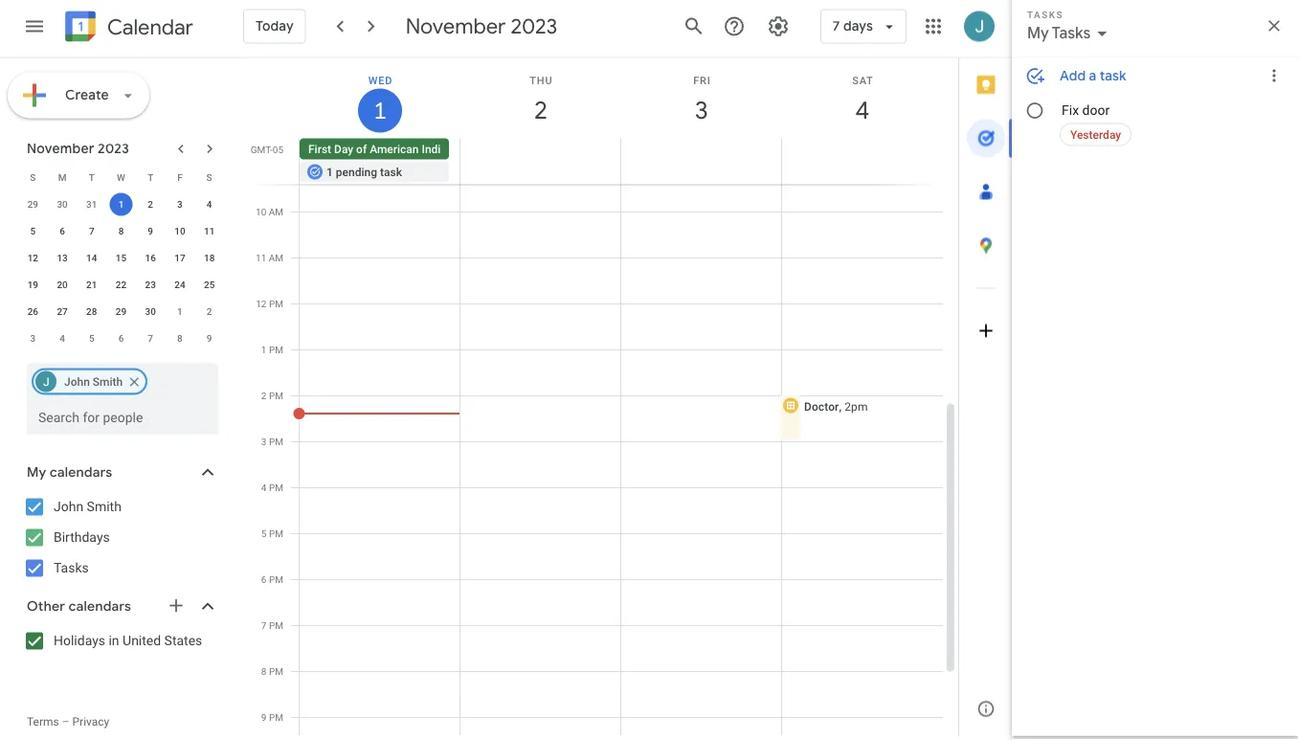 Task type: describe. For each thing, give the bounding box(es) containing it.
1 horizontal spatial 2023
[[511, 13, 558, 40]]

1 vertical spatial november 2023
[[27, 140, 129, 158]]

23 element
[[139, 273, 162, 296]]

smith
[[87, 499, 121, 515]]

18
[[204, 252, 215, 264]]

1 for 1 pending task
[[327, 165, 333, 179]]

2 link
[[519, 89, 563, 133]]

3 cell from the left
[[621, 138, 782, 184]]

december 7 element
[[139, 327, 162, 350]]

pm for 12 pm
[[269, 298, 283, 310]]

11 for 11 am
[[256, 252, 266, 264]]

4 up 5 pm
[[261, 482, 267, 494]]

3 inside fri 3
[[694, 95, 708, 126]]

john
[[54, 499, 83, 515]]

row containing 3
[[18, 325, 224, 352]]

october 30 element
[[51, 193, 74, 216]]

7 for december 7 element at the top
[[148, 333, 153, 344]]

december 1 element
[[168, 300, 191, 323]]

support image
[[723, 15, 746, 38]]

7 days
[[833, 18, 873, 35]]

11 for 11
[[204, 226, 215, 237]]

doctor
[[804, 400, 839, 414]]

december 2 element
[[198, 300, 221, 323]]

1 for the 1, today element
[[118, 199, 124, 210]]

thu
[[530, 75, 553, 87]]

12 for 12 pm
[[256, 298, 267, 310]]

14 element
[[80, 247, 103, 270]]

first day of american indian heritage month
[[308, 142, 536, 156]]

december 9 element
[[198, 327, 221, 350]]

calendar element
[[61, 7, 193, 49]]

19
[[27, 279, 38, 291]]

3 inside december 3 element
[[30, 333, 36, 344]]

18 element
[[198, 247, 221, 270]]

5 pm
[[261, 528, 283, 540]]

sat 4
[[852, 75, 874, 126]]

14
[[86, 252, 97, 264]]

7 down october 31 element
[[89, 226, 94, 237]]

pm for 4 pm
[[269, 482, 283, 494]]

2 t from the left
[[148, 172, 153, 183]]

10 for 10 am
[[256, 206, 266, 218]]

27
[[57, 306, 68, 317]]

1 horizontal spatial november 2023
[[406, 13, 558, 40]]

john smith, selected option
[[32, 366, 148, 397]]

privacy
[[72, 715, 109, 728]]

0 horizontal spatial 9
[[148, 226, 153, 237]]

days
[[844, 18, 873, 35]]

1 pm
[[261, 344, 283, 356]]

7 for 7 pm
[[261, 620, 267, 632]]

1 vertical spatial november
[[27, 140, 94, 158]]

26 element
[[21, 300, 44, 323]]

wed
[[368, 75, 393, 87]]

28 element
[[80, 300, 103, 323]]

21 element
[[80, 273, 103, 296]]

pm for 2 pm
[[269, 390, 283, 402]]

row containing 29
[[18, 191, 224, 218]]

1 pending task button
[[300, 161, 449, 182]]

november 2023 grid
[[18, 164, 224, 352]]

24
[[174, 279, 185, 291]]

pending
[[336, 165, 377, 179]]

gmt-05
[[251, 144, 283, 156]]

october 31 element
[[80, 193, 103, 216]]

main drawer image
[[23, 15, 46, 38]]

calendar heading
[[103, 13, 193, 40]]

30 for the 30 element on the left top
[[145, 306, 156, 317]]

pm for 5 pm
[[269, 528, 283, 540]]

3 up '10' element
[[177, 199, 183, 210]]

05
[[273, 144, 283, 156]]

birthdays
[[54, 530, 110, 545]]

american
[[370, 142, 419, 156]]

w
[[117, 172, 125, 183]]

grid containing 2
[[245, 58, 959, 740]]

row containing 12
[[18, 245, 224, 271]]

privacy link
[[72, 715, 109, 728]]

pm for 6 pm
[[269, 574, 283, 586]]

3 up 4 pm
[[261, 436, 267, 448]]

22
[[116, 279, 127, 291]]

day
[[334, 142, 353, 156]]

2pm
[[845, 400, 868, 414]]

2 s from the left
[[206, 172, 212, 183]]

7 days button
[[820, 3, 907, 49]]

pm for 7 pm
[[269, 620, 283, 632]]

pm for 9 pm
[[269, 712, 283, 723]]

today
[[256, 18, 294, 35]]

other calendars button
[[4, 591, 237, 622]]

my calendars
[[27, 464, 112, 481]]

12 for 12
[[27, 252, 38, 264]]

create button
[[8, 72, 149, 118]]

december 4 element
[[51, 327, 74, 350]]

1 t from the left
[[89, 172, 95, 183]]

m
[[58, 172, 66, 183]]

8 for the december 8 "element"
[[177, 333, 183, 344]]

terms
[[27, 715, 59, 728]]

pm for 3 pm
[[269, 436, 283, 448]]

3 link
[[680, 89, 724, 133]]

10 am
[[256, 206, 283, 218]]

11 element
[[198, 220, 221, 243]]

sat
[[852, 75, 874, 87]]

create
[[65, 87, 109, 104]]

tasks
[[54, 560, 89, 576]]

24 element
[[168, 273, 191, 296]]

25
[[204, 279, 215, 291]]

10 for 10
[[174, 226, 185, 237]]

pm for 1 pm
[[269, 344, 283, 356]]

terms link
[[27, 715, 59, 728]]

pm for 8 pm
[[269, 666, 283, 677]]

2 down 1 pm
[[261, 390, 267, 402]]

october 29 element
[[21, 193, 44, 216]]

add other calendars image
[[167, 596, 186, 615]]

7 for 7 days
[[833, 18, 840, 35]]

2 cell from the left
[[460, 138, 621, 184]]

december 5 element
[[80, 327, 103, 350]]

28
[[86, 306, 97, 317]]

my calendars list
[[4, 492, 237, 584]]

19 element
[[21, 273, 44, 296]]

row containing s
[[18, 164, 224, 191]]

other
[[27, 598, 65, 615]]

1 inside wed 1
[[372, 95, 386, 125]]

20 element
[[51, 273, 74, 296]]



Task type: locate. For each thing, give the bounding box(es) containing it.
terms – privacy
[[27, 715, 109, 728]]

pm up 2 pm
[[269, 344, 283, 356]]

10 element
[[168, 220, 191, 243]]

5 pm from the top
[[269, 482, 283, 494]]

2 vertical spatial 6
[[261, 574, 267, 586]]

0 horizontal spatial t
[[89, 172, 95, 183]]

t
[[89, 172, 95, 183], [148, 172, 153, 183]]

2 vertical spatial 5
[[261, 528, 267, 540]]

30 down "23"
[[145, 306, 156, 317]]

am for 10 am
[[269, 206, 283, 218]]

15 element
[[110, 247, 133, 270]]

0 vertical spatial 9
[[148, 226, 153, 237]]

pm up 4 pm
[[269, 436, 283, 448]]

1 for 1 pm
[[261, 344, 267, 356]]

0 horizontal spatial 29
[[27, 199, 38, 210]]

12 up "19" on the left top
[[27, 252, 38, 264]]

0 horizontal spatial 6
[[60, 226, 65, 237]]

first
[[308, 142, 331, 156]]

1 vertical spatial calendars
[[69, 598, 131, 615]]

2 horizontal spatial 6
[[261, 574, 267, 586]]

0 vertical spatial november 2023
[[406, 13, 558, 40]]

7
[[833, 18, 840, 35], [89, 226, 94, 237], [148, 333, 153, 344], [261, 620, 267, 632]]

settings menu image
[[767, 15, 790, 38]]

4 down the 27 element
[[60, 333, 65, 344]]

4 up 11 element
[[207, 199, 212, 210]]

12 down "11 am"
[[256, 298, 267, 310]]

1 vertical spatial 2023
[[98, 140, 129, 158]]

cell
[[300, 138, 536, 184], [460, 138, 621, 184], [621, 138, 782, 184], [782, 138, 942, 184]]

first day of american indian heritage month button
[[300, 138, 536, 159]]

1 horizontal spatial 10
[[256, 206, 266, 218]]

25 element
[[198, 273, 221, 296]]

8 inside "element"
[[177, 333, 183, 344]]

4 pm
[[261, 482, 283, 494]]

6 down 29 element
[[118, 333, 124, 344]]

1 down 24 element
[[177, 306, 183, 317]]

4 pm from the top
[[269, 436, 283, 448]]

november 2023 up m
[[27, 140, 129, 158]]

10 up 17
[[174, 226, 185, 237]]

2 vertical spatial 8
[[261, 666, 267, 677]]

0 horizontal spatial november 2023
[[27, 140, 129, 158]]

2 inside thu 2
[[533, 95, 547, 126]]

8 for 8 pm
[[261, 666, 267, 677]]

1 inside button
[[327, 165, 333, 179]]

1 link
[[358, 89, 402, 133]]

26
[[27, 306, 38, 317]]

0 horizontal spatial 5
[[30, 226, 36, 237]]

united
[[123, 633, 161, 649]]

10 inside grid
[[256, 206, 266, 218]]

pm
[[269, 298, 283, 310], [269, 344, 283, 356], [269, 390, 283, 402], [269, 436, 283, 448], [269, 482, 283, 494], [269, 528, 283, 540], [269, 574, 283, 586], [269, 620, 283, 632], [269, 666, 283, 677], [269, 712, 283, 723]]

pm up 3 pm
[[269, 390, 283, 402]]

tab list
[[959, 58, 1013, 682]]

indian
[[422, 142, 453, 156]]

7 pm
[[261, 620, 283, 632]]

0 vertical spatial 12
[[27, 252, 38, 264]]

29 down 22
[[116, 306, 127, 317]]

3
[[694, 95, 708, 126], [177, 199, 183, 210], [30, 333, 36, 344], [261, 436, 267, 448]]

november 2023
[[406, 13, 558, 40], [27, 140, 129, 158]]

am
[[269, 206, 283, 218], [269, 252, 283, 264]]

7 down 6 pm
[[261, 620, 267, 632]]

0 vertical spatial 2023
[[511, 13, 558, 40]]

1 horizontal spatial 11
[[256, 252, 266, 264]]

2 vertical spatial 9
[[261, 712, 267, 723]]

2 down thu on the top left
[[533, 95, 547, 126]]

f
[[177, 172, 183, 183]]

16
[[145, 252, 156, 264]]

12 inside grid
[[256, 298, 267, 310]]

row down the 1, today element
[[18, 218, 224, 245]]

tab list inside 'side panel' section
[[959, 58, 1013, 682]]

8 up 9 pm
[[261, 666, 267, 677]]

1 pm from the top
[[269, 298, 283, 310]]

t up october 31 element
[[89, 172, 95, 183]]

1 vertical spatial 5
[[89, 333, 94, 344]]

pm up '7 pm'
[[269, 574, 283, 586]]

4 cell from the left
[[782, 138, 942, 184]]

row containing 5
[[18, 218, 224, 245]]

fri
[[693, 75, 711, 87]]

0 vertical spatial am
[[269, 206, 283, 218]]

5 down 4 pm
[[261, 528, 267, 540]]

1 vertical spatial 11
[[256, 252, 266, 264]]

am up "12 pm"
[[269, 252, 283, 264]]

1 down first
[[327, 165, 333, 179]]

row down 3 'link'
[[291, 138, 959, 184]]

1 down "12 pm"
[[261, 344, 267, 356]]

4 link
[[841, 89, 885, 133]]

1 vertical spatial 29
[[116, 306, 127, 317]]

30 for october 30 element
[[57, 199, 68, 210]]

0 horizontal spatial 8
[[118, 226, 124, 237]]

2 am from the top
[[269, 252, 283, 264]]

7 down the 30 element on the left top
[[148, 333, 153, 344]]

row up the 1, today element
[[18, 164, 224, 191]]

4 inside sat 4
[[855, 95, 868, 126]]

2 horizontal spatial 5
[[261, 528, 267, 540]]

22 element
[[110, 273, 133, 296]]

1 am from the top
[[269, 206, 283, 218]]

pm down 4 pm
[[269, 528, 283, 540]]

Search for people text field
[[38, 400, 207, 434]]

grid
[[245, 58, 959, 740]]

0 vertical spatial 5
[[30, 226, 36, 237]]

in
[[109, 633, 119, 649]]

8 up 15 element
[[118, 226, 124, 237]]

2023
[[511, 13, 558, 40], [98, 140, 129, 158]]

5 inside grid
[[261, 528, 267, 540]]

am up "11 am"
[[269, 206, 283, 218]]

of
[[356, 142, 367, 156]]

13
[[57, 252, 68, 264]]

9 down the december 2 element
[[207, 333, 212, 344]]

2
[[533, 95, 547, 126], [148, 199, 153, 210], [207, 306, 212, 317], [261, 390, 267, 402]]

t left f
[[148, 172, 153, 183]]

10 pm from the top
[[269, 712, 283, 723]]

0 horizontal spatial s
[[30, 172, 36, 183]]

december 3 element
[[21, 327, 44, 350]]

s
[[30, 172, 36, 183], [206, 172, 212, 183]]

row
[[291, 138, 959, 184], [18, 164, 224, 191], [18, 191, 224, 218], [18, 218, 224, 245], [18, 245, 224, 271], [18, 271, 224, 298], [18, 298, 224, 325], [18, 325, 224, 352]]

row containing 19
[[18, 271, 224, 298]]

2023 up thu on the top left
[[511, 13, 558, 40]]

20
[[57, 279, 68, 291]]

9 pm
[[261, 712, 283, 723]]

2 right 1 cell
[[148, 199, 153, 210]]

7 pm from the top
[[269, 574, 283, 586]]

12 element
[[21, 247, 44, 270]]

row down w
[[18, 191, 224, 218]]

thu 2
[[530, 75, 553, 126]]

27 element
[[51, 300, 74, 323]]

selected people list box
[[27, 363, 218, 400]]

11 up 18
[[204, 226, 215, 237]]

8 pm
[[261, 666, 283, 677]]

1 vertical spatial 8
[[177, 333, 183, 344]]

row up 29 element
[[18, 271, 224, 298]]

1 pending task
[[327, 165, 402, 179]]

1 for december 1 element
[[177, 306, 183, 317]]

6 up 13 element
[[60, 226, 65, 237]]

9 up 16 element
[[148, 226, 153, 237]]

5 for 5 pm
[[261, 528, 267, 540]]

pm up 1 pm
[[269, 298, 283, 310]]

calendars for other calendars
[[69, 598, 131, 615]]

9 down 8 pm
[[261, 712, 267, 723]]

11 inside row
[[204, 226, 215, 237]]

1 vertical spatial 30
[[145, 306, 156, 317]]

6 down 5 pm
[[261, 574, 267, 586]]

29 element
[[110, 300, 133, 323]]

5 down 28 element
[[89, 333, 94, 344]]

1 vertical spatial 6
[[118, 333, 124, 344]]

12 inside 12 element
[[27, 252, 38, 264]]

pm down '7 pm'
[[269, 666, 283, 677]]

1 down wed
[[372, 95, 386, 125]]

calendars up john smith
[[50, 464, 112, 481]]

5 for december 5 element
[[89, 333, 94, 344]]

row up 22 element
[[18, 245, 224, 271]]

1 s from the left
[[30, 172, 36, 183]]

1 vertical spatial am
[[269, 252, 283, 264]]

2 horizontal spatial 9
[[261, 712, 267, 723]]

2 pm from the top
[[269, 344, 283, 356]]

0 horizontal spatial 10
[[174, 226, 185, 237]]

10 inside row
[[174, 226, 185, 237]]

1 horizontal spatial november
[[406, 13, 506, 40]]

1 down w
[[118, 199, 124, 210]]

row down 29 element
[[18, 325, 224, 352]]

12
[[27, 252, 38, 264], [256, 298, 267, 310]]

9
[[148, 226, 153, 237], [207, 333, 212, 344], [261, 712, 267, 723]]

29 left october 30 element
[[27, 199, 38, 210]]

6
[[60, 226, 65, 237], [118, 333, 124, 344], [261, 574, 267, 586]]

my calendars button
[[4, 457, 237, 488]]

21
[[86, 279, 97, 291]]

29 for october 29 element
[[27, 199, 38, 210]]

calendars up in
[[69, 598, 131, 615]]

heritage
[[456, 142, 500, 156]]

4 down sat
[[855, 95, 868, 126]]

30 element
[[139, 300, 162, 323]]

0 vertical spatial 30
[[57, 199, 68, 210]]

0 vertical spatial 29
[[27, 199, 38, 210]]

holidays in united states
[[54, 633, 202, 649]]

13 element
[[51, 247, 74, 270]]

10 up "11 am"
[[256, 206, 266, 218]]

pm down 8 pm
[[269, 712, 283, 723]]

7 left days at the top right
[[833, 18, 840, 35]]

0 horizontal spatial 11
[[204, 226, 215, 237]]

2023 up w
[[98, 140, 129, 158]]

6 for december 6 element in the left of the page
[[118, 333, 124, 344]]

8 pm from the top
[[269, 620, 283, 632]]

cell containing first day of american indian heritage month
[[300, 138, 536, 184]]

3 pm from the top
[[269, 390, 283, 402]]

states
[[164, 633, 202, 649]]

1 horizontal spatial 8
[[177, 333, 183, 344]]

1 cell from the left
[[300, 138, 536, 184]]

calendars
[[50, 464, 112, 481], [69, 598, 131, 615]]

30
[[57, 199, 68, 210], [145, 306, 156, 317]]

9 for december 9 element at the left top
[[207, 333, 212, 344]]

0 horizontal spatial 30
[[57, 199, 68, 210]]

today button
[[243, 3, 306, 49]]

1 vertical spatial 12
[[256, 298, 267, 310]]

1 cell
[[106, 191, 136, 218]]

17
[[174, 252, 185, 264]]

pm up 8 pm
[[269, 620, 283, 632]]

1 vertical spatial 9
[[207, 333, 212, 344]]

6 pm from the top
[[269, 528, 283, 540]]

8
[[118, 226, 124, 237], [177, 333, 183, 344], [261, 666, 267, 677]]

1 horizontal spatial 29
[[116, 306, 127, 317]]

other calendars
[[27, 598, 131, 615]]

2 horizontal spatial 8
[[261, 666, 267, 677]]

december 8 element
[[168, 327, 191, 350]]

row containing first day of american indian heritage month
[[291, 138, 959, 184]]

john smith
[[54, 499, 121, 515]]

task
[[380, 165, 402, 179]]

fri 3
[[693, 75, 711, 126]]

29 for 29 element
[[116, 306, 127, 317]]

0 vertical spatial 10
[[256, 206, 266, 218]]

8 down december 1 element
[[177, 333, 183, 344]]

doctor , 2pm
[[804, 400, 868, 414]]

calendars for my calendars
[[50, 464, 112, 481]]

0 vertical spatial 8
[[118, 226, 124, 237]]

2 up december 9 element at the left top
[[207, 306, 212, 317]]

row up december 6 element in the left of the page
[[18, 298, 224, 325]]

30 inside october 30 element
[[57, 199, 68, 210]]

9 pm from the top
[[269, 666, 283, 677]]

0 vertical spatial calendars
[[50, 464, 112, 481]]

2 pm
[[261, 390, 283, 402]]

16 element
[[139, 247, 162, 270]]

,
[[839, 400, 842, 414]]

1 vertical spatial 10
[[174, 226, 185, 237]]

30 down m
[[57, 199, 68, 210]]

s right f
[[206, 172, 212, 183]]

3 down fri
[[694, 95, 708, 126]]

1 horizontal spatial 9
[[207, 333, 212, 344]]

month
[[503, 142, 536, 156]]

15
[[116, 252, 127, 264]]

5 down october 29 element
[[30, 226, 36, 237]]

1
[[372, 95, 386, 125], [327, 165, 333, 179], [118, 199, 124, 210], [177, 306, 183, 317], [261, 344, 267, 356]]

3 down 26 'element'
[[30, 333, 36, 344]]

row group containing 29
[[18, 191, 224, 352]]

0 horizontal spatial 2023
[[98, 140, 129, 158]]

5
[[30, 226, 36, 237], [89, 333, 94, 344], [261, 528, 267, 540]]

s up october 29 element
[[30, 172, 36, 183]]

calendar
[[107, 13, 193, 40]]

side panel section
[[959, 58, 1013, 736]]

0 horizontal spatial november
[[27, 140, 94, 158]]

17 element
[[168, 247, 191, 270]]

11 inside grid
[[256, 252, 266, 264]]

0 vertical spatial 11
[[204, 226, 215, 237]]

11 am
[[256, 252, 283, 264]]

9 for 9 pm
[[261, 712, 267, 723]]

7 inside dropdown button
[[833, 18, 840, 35]]

6 for 6 pm
[[261, 574, 267, 586]]

row group
[[18, 191, 224, 352]]

6 pm
[[261, 574, 283, 586]]

wed 1
[[368, 75, 393, 125]]

november 2023 up thu on the top left
[[406, 13, 558, 40]]

gmt-
[[251, 144, 273, 156]]

0 horizontal spatial 12
[[27, 252, 38, 264]]

row containing 26
[[18, 298, 224, 325]]

0 vertical spatial november
[[406, 13, 506, 40]]

pm up 5 pm
[[269, 482, 283, 494]]

1 horizontal spatial 30
[[145, 306, 156, 317]]

11 down 10 am
[[256, 252, 266, 264]]

31
[[86, 199, 97, 210]]

1 horizontal spatial 6
[[118, 333, 124, 344]]

23
[[145, 279, 156, 291]]

november
[[406, 13, 506, 40], [27, 140, 94, 158]]

1 horizontal spatial s
[[206, 172, 212, 183]]

1 horizontal spatial 12
[[256, 298, 267, 310]]

0 vertical spatial 6
[[60, 226, 65, 237]]

my
[[27, 464, 46, 481]]

–
[[62, 715, 69, 728]]

holidays
[[54, 633, 105, 649]]

december 6 element
[[110, 327, 133, 350]]

None search field
[[0, 356, 237, 434]]

1, today element
[[110, 193, 133, 216]]

5 inside december 5 element
[[89, 333, 94, 344]]

12 pm
[[256, 298, 283, 310]]

1 horizontal spatial 5
[[89, 333, 94, 344]]

1 horizontal spatial t
[[148, 172, 153, 183]]

3 pm
[[261, 436, 283, 448]]

am for 11 am
[[269, 252, 283, 264]]



Task type: vqa. For each thing, say whether or not it's contained in the screenshot.
Search options image
no



